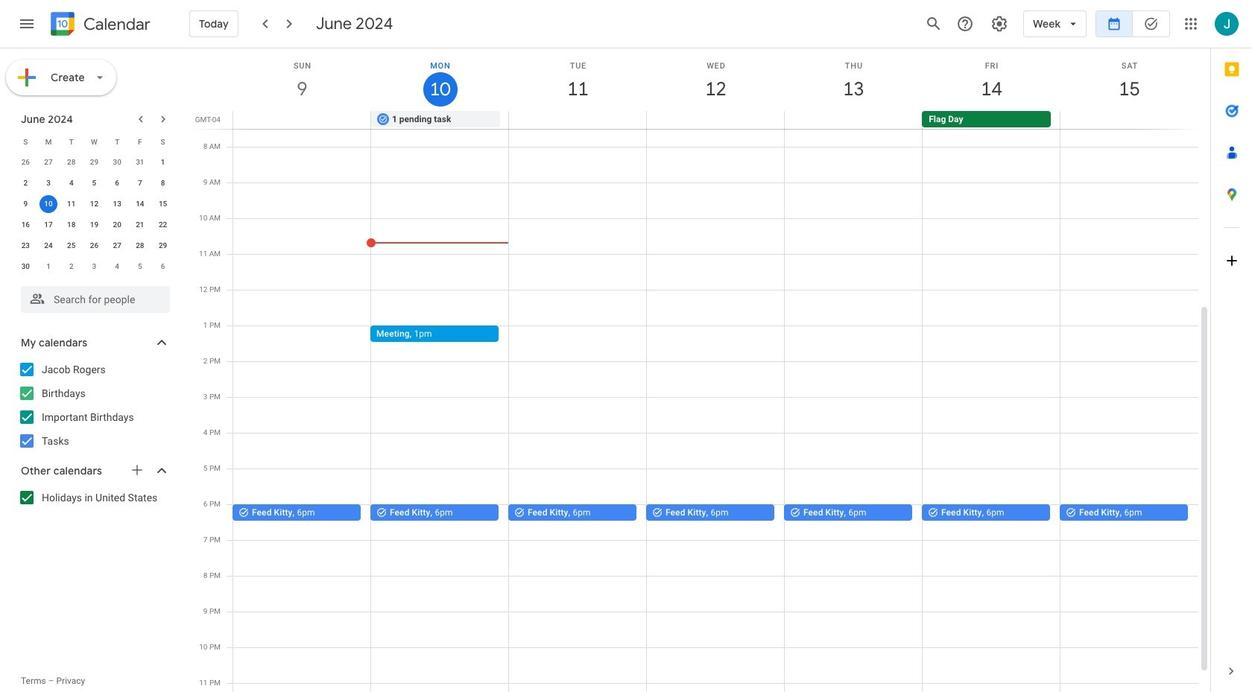Task type: describe. For each thing, give the bounding box(es) containing it.
wednesday, june 12 element
[[647, 48, 785, 111]]

may 27 element
[[40, 154, 57, 171]]

22 element
[[154, 216, 172, 234]]

9 element
[[17, 195, 35, 213]]

8 element
[[154, 174, 172, 192]]

12 element
[[85, 195, 103, 213]]

july 4 element
[[108, 258, 126, 276]]

26 element
[[85, 237, 103, 255]]

july 3 element
[[85, 258, 103, 276]]

july 2 element
[[62, 258, 80, 276]]

heading inside calendar element
[[81, 15, 151, 33]]

28 element
[[131, 237, 149, 255]]

main drawer image
[[18, 15, 36, 33]]

15 element
[[154, 195, 172, 213]]

21 element
[[131, 216, 149, 234]]

settings menu image
[[991, 15, 1009, 33]]

july 1 element
[[40, 258, 57, 276]]

tuesday, june 11 element
[[509, 48, 647, 111]]

4 element
[[62, 174, 80, 192]]

27 element
[[108, 237, 126, 255]]

24 element
[[40, 237, 57, 255]]

25 element
[[62, 237, 80, 255]]

my calendars list
[[3, 358, 185, 453]]

may 26 element
[[17, 154, 35, 171]]

friday, june 14 element
[[923, 48, 1061, 111]]

cell inside june 2024 grid
[[37, 194, 60, 215]]

3 element
[[40, 174, 57, 192]]

16 element
[[17, 216, 35, 234]]

2 element
[[17, 174, 35, 192]]

add other calendars image
[[130, 463, 145, 478]]

may 30 element
[[108, 154, 126, 171]]

11 element
[[62, 195, 80, 213]]



Task type: vqa. For each thing, say whether or not it's contained in the screenshot.
leftmost region
no



Task type: locate. For each thing, give the bounding box(es) containing it.
grid
[[191, 48, 1211, 693]]

july 6 element
[[154, 258, 172, 276]]

may 28 element
[[62, 154, 80, 171]]

17 element
[[40, 216, 57, 234]]

row group
[[14, 152, 174, 277]]

5 element
[[85, 174, 103, 192]]

29 element
[[154, 237, 172, 255]]

cell
[[233, 111, 371, 129], [509, 111, 647, 129], [647, 111, 785, 129], [785, 111, 922, 129], [1060, 111, 1198, 129], [37, 194, 60, 215]]

sunday, june 9 element
[[233, 48, 371, 111]]

23 element
[[17, 237, 35, 255]]

monday, june 10, today element
[[371, 48, 509, 111]]

30 element
[[17, 258, 35, 276]]

13 element
[[108, 195, 126, 213]]

10, today element
[[40, 195, 57, 213]]

1 element
[[154, 154, 172, 171]]

heading
[[81, 15, 151, 33]]

calendar element
[[48, 9, 151, 42]]

thursday, june 13 element
[[785, 48, 923, 111]]

14 element
[[131, 195, 149, 213]]

19 element
[[85, 216, 103, 234]]

saturday, june 15 element
[[1061, 48, 1199, 111]]

may 29 element
[[85, 154, 103, 171]]

None search field
[[0, 280, 185, 313]]

18 element
[[62, 216, 80, 234]]

june 2024 grid
[[14, 131, 174, 277]]

may 31 element
[[131, 154, 149, 171]]

tab list
[[1212, 48, 1253, 651]]

7 element
[[131, 174, 149, 192]]

row
[[227, 111, 1211, 129], [14, 131, 174, 152], [14, 152, 174, 173], [14, 173, 174, 194], [14, 194, 174, 215], [14, 215, 174, 236], [14, 236, 174, 256], [14, 256, 174, 277]]

20 element
[[108, 216, 126, 234]]

july 5 element
[[131, 258, 149, 276]]

Search for people text field
[[30, 286, 161, 313]]

6 element
[[108, 174, 126, 192]]



